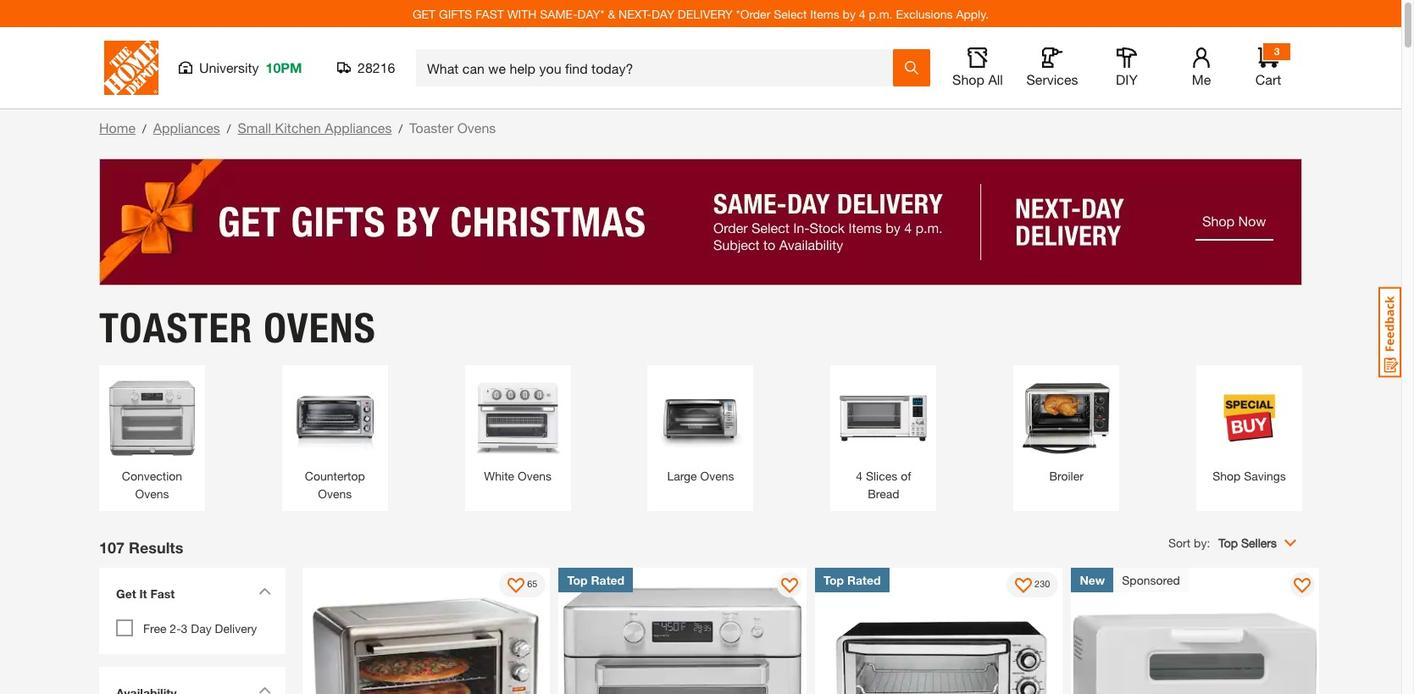 Task type: describe. For each thing, give the bounding box(es) containing it.
shop for shop savings
[[1213, 468, 1241, 483]]

home
[[99, 120, 136, 136]]

ovens for countertop ovens
[[318, 486, 352, 501]]

services button
[[1026, 47, 1080, 88]]

sort by: top sellers
[[1169, 535, 1278, 550]]

day
[[652, 6, 675, 21]]

savings
[[1245, 468, 1287, 483]]

get gifts fast with same-day* & next-day delivery *order select items by 4 p.m. exclusions apply.
[[413, 6, 989, 21]]

large ovens
[[668, 468, 735, 483]]

display image
[[782, 578, 799, 595]]

28216
[[358, 59, 395, 75]]

new
[[1080, 573, 1106, 587]]

countertop
[[305, 468, 365, 483]]

4 slices of bread link
[[840, 373, 929, 502]]

cart 3
[[1256, 45, 1282, 87]]

the home depot logo image
[[104, 41, 159, 95]]

custom classic 1800 w 6-slice stainless steel toaster oven with recipe book image
[[815, 568, 1063, 694]]

top for stainless steel digital air fryer toaster oven with 8 cooking modes image
[[568, 573, 588, 587]]

free 2-3 day delivery
[[143, 621, 257, 635]]

large ovens link
[[657, 373, 746, 484]]

day*
[[578, 6, 605, 21]]

day
[[191, 621, 212, 635]]

free 2-3 day delivery link
[[143, 621, 257, 635]]

0 vertical spatial 4
[[859, 6, 866, 21]]

by:
[[1195, 535, 1211, 550]]

next-
[[619, 6, 652, 21]]

small
[[238, 120, 271, 136]]

home link
[[99, 120, 136, 136]]

10pm
[[266, 59, 302, 75]]

white
[[484, 468, 515, 483]]

services
[[1027, 71, 1079, 87]]

large
[[668, 468, 697, 483]]

ovens for white ovens
[[518, 468, 552, 483]]

What can we help you find today? search field
[[427, 50, 893, 86]]

shop savings image
[[1205, 373, 1294, 462]]

fast
[[476, 6, 504, 21]]

p.m.
[[869, 6, 893, 21]]

shop savings link
[[1205, 373, 1294, 484]]

65
[[527, 578, 538, 589]]

&
[[608, 6, 616, 21]]

get it fast link
[[108, 576, 277, 615]]

get
[[413, 6, 436, 21]]

university
[[199, 59, 259, 75]]

cart
[[1256, 71, 1282, 87]]

0 horizontal spatial toaster
[[99, 303, 253, 352]]

65 button
[[500, 572, 546, 597]]

caret icon image inside 'get it fast' link
[[259, 587, 271, 595]]

get
[[116, 586, 136, 601]]

steam oven toaster, 12l countertop convection oven, 1300w 5 in 1 steam toaster oven, 7-cooking modes air fryer image
[[1072, 568, 1320, 694]]

white ovens image
[[474, 373, 563, 462]]

sellers
[[1242, 535, 1278, 550]]

diy
[[1117, 71, 1138, 87]]

delivery
[[678, 6, 733, 21]]

230 button
[[1007, 572, 1059, 597]]

ovens for convection ovens
[[135, 486, 169, 501]]

stainless steel digital air fryer toaster oven with 8 cooking modes image
[[559, 568, 807, 694]]

shop all
[[953, 71, 1004, 87]]

same-
[[540, 6, 578, 21]]

28216 button
[[337, 59, 396, 76]]

select
[[774, 6, 807, 21]]

convection ovens
[[122, 468, 182, 501]]

convection ovens link
[[108, 373, 197, 502]]

results
[[129, 538, 183, 557]]

ovens for toaster ovens
[[264, 303, 376, 352]]

slices
[[866, 468, 898, 483]]

2-
[[170, 621, 181, 635]]

4 slices of bread image
[[840, 373, 929, 462]]

convection ovens image
[[108, 373, 197, 462]]

top for custom classic 1800 w 6-slice stainless steel toaster oven with recipe book image
[[824, 573, 844, 587]]

display image for 230
[[1016, 578, 1033, 595]]

home / appliances / small kitchen appliances / toaster ovens
[[99, 120, 496, 136]]

countertop ovens image
[[291, 373, 380, 462]]

diy button
[[1100, 47, 1155, 88]]

fast
[[150, 586, 175, 601]]

107
[[99, 538, 125, 557]]



Task type: locate. For each thing, give the bounding box(es) containing it.
sponsored banner image
[[99, 159, 1303, 286]]

2 display image from the left
[[1016, 578, 1033, 595]]

/
[[142, 121, 146, 136], [227, 121, 231, 136], [399, 121, 403, 136]]

gifts
[[439, 6, 473, 21]]

0 horizontal spatial appliances
[[153, 120, 220, 136]]

rated
[[591, 573, 625, 587], [848, 573, 881, 587]]

appliances
[[153, 120, 220, 136], [325, 120, 392, 136]]

broiler link
[[1022, 373, 1111, 484]]

4 left slices
[[856, 468, 863, 483]]

2 horizontal spatial top
[[1219, 535, 1239, 550]]

items
[[811, 6, 840, 21]]

shop savings
[[1213, 468, 1287, 483]]

3 left the day
[[181, 621, 188, 635]]

3
[[1275, 45, 1280, 58], [181, 621, 188, 635]]

rated right display image
[[848, 573, 881, 587]]

white ovens
[[484, 468, 552, 483]]

by
[[843, 6, 856, 21]]

ovens
[[457, 120, 496, 136], [264, 303, 376, 352], [518, 468, 552, 483], [701, 468, 735, 483], [135, 486, 169, 501], [318, 486, 352, 501]]

delivery
[[215, 621, 257, 635]]

2 / from the left
[[227, 121, 231, 136]]

1 caret icon image from the top
[[259, 587, 271, 595]]

0 horizontal spatial /
[[142, 121, 146, 136]]

small kitchen appliances link
[[238, 120, 392, 136]]

appliances link
[[153, 120, 220, 136]]

me button
[[1175, 47, 1229, 88]]

1 horizontal spatial /
[[227, 121, 231, 136]]

display image inside "230" dropdown button
[[1016, 578, 1033, 595]]

1 vertical spatial 3
[[181, 621, 188, 635]]

4 slices of bread
[[856, 468, 912, 501]]

3 / from the left
[[399, 121, 403, 136]]

3 display image from the left
[[1294, 578, 1311, 595]]

appliances right kitchen
[[325, 120, 392, 136]]

0 horizontal spatial display image
[[508, 578, 525, 595]]

2 rated from the left
[[848, 573, 881, 587]]

top rated right display image
[[824, 573, 881, 587]]

0 vertical spatial 3
[[1275, 45, 1280, 58]]

2 top rated from the left
[[824, 573, 881, 587]]

1 horizontal spatial shop
[[1213, 468, 1241, 483]]

3 up cart
[[1275, 45, 1280, 58]]

4
[[859, 6, 866, 21], [856, 468, 863, 483]]

display image
[[508, 578, 525, 595], [1016, 578, 1033, 595], [1294, 578, 1311, 595]]

shop inside "button"
[[953, 71, 985, 87]]

it
[[139, 586, 147, 601]]

rated for custom classic 1800 w 6-slice stainless steel toaster oven with recipe book image
[[848, 573, 881, 587]]

white ovens link
[[474, 373, 563, 484]]

shop all button
[[951, 47, 1005, 88]]

broiler image
[[1022, 373, 1111, 462]]

1 vertical spatial caret icon image
[[259, 686, 271, 694]]

rated for stainless steel digital air fryer toaster oven with 8 cooking modes image
[[591, 573, 625, 587]]

1 / from the left
[[142, 121, 146, 136]]

1 horizontal spatial top
[[824, 573, 844, 587]]

0 horizontal spatial rated
[[591, 573, 625, 587]]

toaster ovens
[[99, 303, 376, 352]]

top rated right 65
[[568, 573, 625, 587]]

1 horizontal spatial 3
[[1275, 45, 1280, 58]]

feedback link image
[[1379, 287, 1402, 378]]

*order
[[737, 6, 771, 21]]

2 horizontal spatial display image
[[1294, 578, 1311, 595]]

4 right by
[[859, 6, 866, 21]]

top rated
[[568, 573, 625, 587], [824, 573, 881, 587]]

1 top rated from the left
[[568, 573, 625, 587]]

2 caret icon image from the top
[[259, 686, 271, 694]]

ovens inside convection ovens
[[135, 486, 169, 501]]

0 vertical spatial toaster
[[410, 120, 454, 136]]

1 display image from the left
[[508, 578, 525, 595]]

sponsored
[[1123, 573, 1181, 587]]

appliances left 'small'
[[153, 120, 220, 136]]

countertop ovens
[[305, 468, 365, 501]]

kitchen
[[275, 120, 321, 136]]

2 horizontal spatial /
[[399, 121, 403, 136]]

shop left savings
[[1213, 468, 1241, 483]]

0 horizontal spatial 3
[[181, 621, 188, 635]]

apply.
[[957, 6, 989, 21]]

stainless steel countertop oven with convection and rotisserie image
[[303, 568, 551, 694]]

0 horizontal spatial top
[[568, 573, 588, 587]]

1 horizontal spatial rated
[[848, 573, 881, 587]]

0 horizontal spatial shop
[[953, 71, 985, 87]]

with
[[507, 6, 537, 21]]

0 horizontal spatial top rated
[[568, 573, 625, 587]]

1 appliances from the left
[[153, 120, 220, 136]]

get it fast
[[116, 586, 175, 601]]

rated right 65
[[591, 573, 625, 587]]

2 appliances from the left
[[325, 120, 392, 136]]

1 horizontal spatial top rated
[[824, 573, 881, 587]]

230
[[1035, 578, 1051, 589]]

107 results
[[99, 538, 183, 557]]

1 vertical spatial 4
[[856, 468, 863, 483]]

1 horizontal spatial display image
[[1016, 578, 1033, 595]]

top right display image
[[824, 573, 844, 587]]

broiler
[[1050, 468, 1084, 483]]

0 vertical spatial caret icon image
[[259, 587, 271, 595]]

of
[[901, 468, 912, 483]]

top right by:
[[1219, 535, 1239, 550]]

caret icon image
[[259, 587, 271, 595], [259, 686, 271, 694]]

1 horizontal spatial appliances
[[325, 120, 392, 136]]

1 vertical spatial toaster
[[99, 303, 253, 352]]

exclusions
[[896, 6, 953, 21]]

1 vertical spatial shop
[[1213, 468, 1241, 483]]

bread
[[868, 486, 900, 501]]

top rated for custom classic 1800 w 6-slice stainless steel toaster oven with recipe book image
[[824, 573, 881, 587]]

1 horizontal spatial toaster
[[410, 120, 454, 136]]

display image inside 65 dropdown button
[[508, 578, 525, 595]]

university 10pm
[[199, 59, 302, 75]]

0 vertical spatial shop
[[953, 71, 985, 87]]

4 inside 4 slices of bread
[[856, 468, 863, 483]]

display image for 65
[[508, 578, 525, 595]]

3 inside the cart 3
[[1275, 45, 1280, 58]]

ovens for large ovens
[[701, 468, 735, 483]]

top right 65
[[568, 573, 588, 587]]

convection
[[122, 468, 182, 483]]

countertop ovens link
[[291, 373, 380, 502]]

me
[[1193, 71, 1212, 87]]

shop for shop all
[[953, 71, 985, 87]]

ovens inside 'countertop ovens'
[[318, 486, 352, 501]]

shop left 'all'
[[953, 71, 985, 87]]

free
[[143, 621, 167, 635]]

toaster
[[410, 120, 454, 136], [99, 303, 253, 352]]

shop
[[953, 71, 985, 87], [1213, 468, 1241, 483]]

1 rated from the left
[[591, 573, 625, 587]]

top rated for stainless steel digital air fryer toaster oven with 8 cooking modes image
[[568, 573, 625, 587]]

large ovens image
[[657, 373, 746, 462]]

all
[[989, 71, 1004, 87]]

top
[[1219, 535, 1239, 550], [568, 573, 588, 587], [824, 573, 844, 587]]

sort
[[1169, 535, 1191, 550]]



Task type: vqa. For each thing, say whether or not it's contained in the screenshot.
first display IMAGE from left
yes



